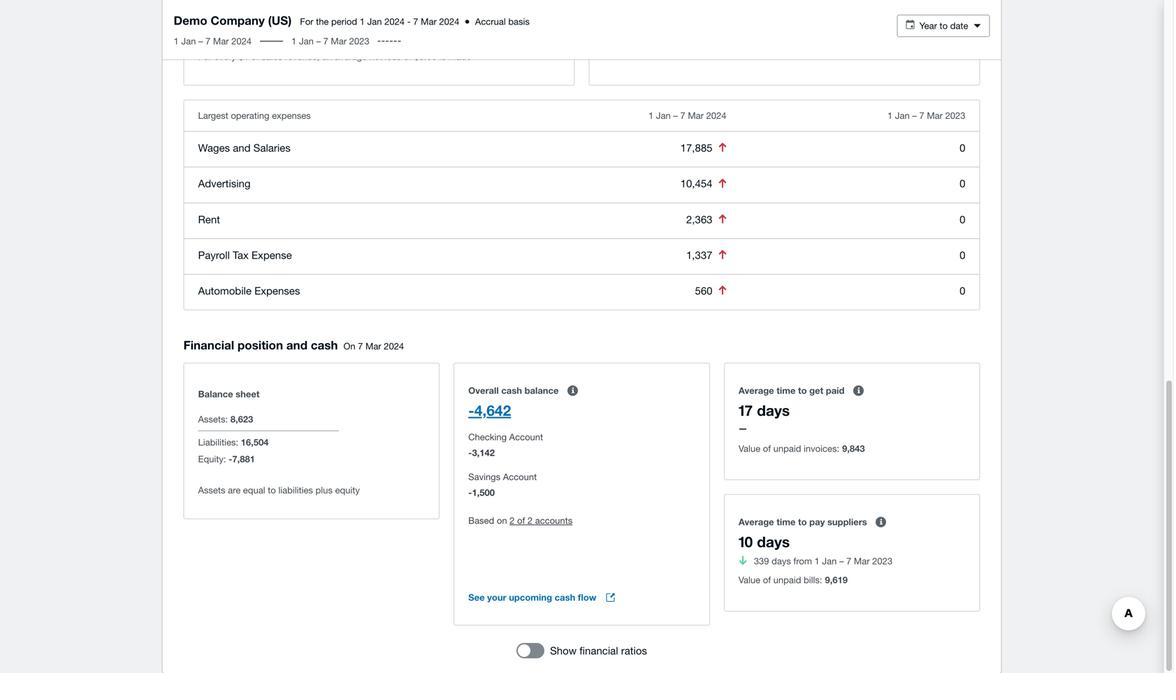 Task type: vqa. For each thing, say whether or not it's contained in the screenshot.
Dollar at the right of page
no



Task type: describe. For each thing, give the bounding box(es) containing it.
- inside checking account -3,142
[[469, 447, 472, 458]]

revenue,
[[285, 51, 320, 62]]

payroll
[[198, 249, 230, 261]]

$1
[[239, 51, 249, 62]]

0 link for 560
[[960, 285, 966, 297]]

negative sentiment image for 1,337
[[719, 250, 727, 259]]

accounts
[[535, 515, 573, 526]]

operating
[[231, 110, 269, 121]]

days for 10
[[757, 533, 790, 550]]

based
[[469, 515, 494, 526]]

value of unpaid bills: 9,619
[[739, 575, 848, 585]]

wages and salaries
[[198, 142, 291, 154]]

10
[[739, 533, 753, 550]]

every
[[214, 51, 236, 62]]

9,619
[[825, 575, 848, 585]]

financial position and cash on 7 mar 2024
[[184, 338, 404, 352]]

339
[[754, 556, 769, 567]]

equity:
[[198, 454, 226, 464]]

for for for every $1 of sales revenue, an average net loss of $0.80 is made
[[198, 51, 212, 62]]

average
[[335, 51, 367, 62]]

advertising
[[198, 177, 251, 190]]

show financial ratios
[[550, 645, 647, 657]]

more information image for 17 days
[[845, 377, 873, 405]]

1 vertical spatial cash
[[501, 385, 522, 396]]

balance sheet
[[198, 389, 260, 399]]

equal
[[243, 485, 265, 496]]

liabilities: 16,504 equity: -7,881
[[198, 437, 269, 464]]

checking
[[469, 432, 507, 442]]

-4,642
[[469, 402, 511, 419]]

to left pay
[[798, 517, 807, 527]]

assets:
[[198, 414, 228, 425]]

0 link for 10,454
[[960, 177, 966, 190]]

upcoming
[[509, 592, 552, 603]]

time for 17 days
[[777, 385, 796, 396]]

pay
[[810, 517, 825, 527]]

negative sentiment image for 10,454
[[719, 178, 727, 188]]

based on 2 of 2 accounts
[[469, 515, 573, 526]]

17,885
[[681, 142, 713, 154]]

of down 17 days
[[763, 443, 771, 454]]

liabilities
[[278, 485, 313, 496]]

demo company (us)
[[174, 13, 292, 27]]

are
[[228, 485, 241, 496]]

1 jan – 7 mar 2023 for largest operating expenses
[[888, 110, 966, 121]]

2,363 link
[[686, 213, 713, 225]]

account for savings account -1,500
[[503, 471, 537, 482]]

8,623
[[231, 414, 253, 425]]

cash for upcoming
[[555, 592, 576, 603]]

average time to pay suppliers
[[739, 517, 867, 527]]

1,337 link
[[686, 249, 713, 261]]

1 horizontal spatial 2023
[[873, 556, 893, 567]]

position
[[238, 338, 283, 352]]

(us)
[[268, 13, 292, 27]]

1 jan – 7 mar 2023 for 1 jan
[[292, 36, 370, 46]]

of right on
[[517, 515, 525, 526]]

more information image
[[559, 377, 587, 405]]

10 days
[[739, 533, 790, 550]]

2,363
[[686, 213, 713, 225]]

largest operating expenses
[[198, 110, 311, 121]]

sales
[[262, 51, 283, 62]]

on
[[497, 515, 507, 526]]

560 link
[[695, 285, 713, 297]]

suppliers
[[828, 517, 867, 527]]

to inside popup button
[[940, 20, 948, 31]]

17
[[739, 402, 753, 419]]

on
[[344, 341, 356, 352]]

liabilities:
[[198, 437, 238, 448]]

0 for 1,337
[[960, 249, 966, 261]]

unpaid for 10 days
[[774, 575, 801, 585]]

2023 for largest operating expenses
[[946, 110, 966, 121]]

year to date button
[[897, 15, 990, 37]]

overall
[[469, 385, 499, 396]]

overall cash balance
[[469, 385, 559, 396]]

0 horizontal spatial 1 jan – 7 mar 2024
[[174, 36, 252, 46]]

4,642
[[474, 402, 511, 419]]

expenses
[[255, 285, 300, 297]]

year
[[920, 20, 937, 31]]

account for checking account -3,142
[[509, 432, 543, 442]]

assets are equal to liabilities plus equity
[[198, 485, 360, 496]]

see your upcoming cash flow
[[469, 592, 597, 603]]

rent
[[198, 213, 220, 225]]

2024 up is
[[439, 16, 460, 27]]

0 for 560
[[960, 285, 966, 297]]

0 link for 1,337
[[960, 249, 966, 261]]

0 for 2,363
[[960, 213, 966, 225]]

balance
[[198, 389, 233, 399]]

bills:
[[804, 575, 822, 585]]

see
[[469, 592, 485, 603]]



Task type: locate. For each thing, give the bounding box(es) containing it.
3 negative sentiment image from the top
[[719, 250, 727, 259]]

negative sentiment image
[[719, 178, 727, 188], [719, 214, 727, 223], [719, 250, 727, 259], [719, 286, 727, 295]]

1 horizontal spatial 2
[[528, 515, 533, 526]]

paid
[[826, 385, 845, 396]]

for left "the"
[[300, 16, 314, 27]]

2 0 from the top
[[960, 177, 966, 190]]

0 horizontal spatial for
[[198, 51, 212, 62]]

1 vertical spatial time
[[777, 517, 796, 527]]

1,337
[[686, 249, 713, 261]]

value down 17
[[739, 443, 761, 454]]

1 vertical spatial more information image
[[867, 508, 895, 536]]

1 jan – 7 mar 2023 inside the largest operating expenses element
[[888, 110, 966, 121]]

basis
[[508, 16, 530, 27]]

the
[[316, 16, 329, 27]]

7 inside financial position and cash on 7 mar 2024
[[358, 341, 363, 352]]

1,500
[[472, 487, 495, 498]]

4 negative sentiment image from the top
[[719, 286, 727, 295]]

and
[[233, 142, 251, 154], [286, 338, 308, 352]]

1 time from the top
[[777, 385, 796, 396]]

2023 for 1 jan
[[349, 36, 370, 46]]

0 for 17,885
[[960, 142, 966, 154]]

days down average time to get paid
[[757, 402, 790, 419]]

2 horizontal spatial 2023
[[946, 110, 966, 121]]

expenses
[[272, 110, 311, 121]]

2 left accounts
[[528, 515, 533, 526]]

2 2 from the left
[[528, 515, 533, 526]]

expense
[[252, 249, 292, 261]]

$0.80
[[414, 51, 437, 62]]

cash
[[311, 338, 338, 352], [501, 385, 522, 396], [555, 592, 576, 603]]

time
[[777, 385, 796, 396], [777, 517, 796, 527]]

largest operating expenses element
[[184, 100, 980, 310]]

get
[[810, 385, 824, 396]]

1 unpaid from the top
[[774, 443, 801, 454]]

5 0 link from the top
[[960, 285, 966, 297]]

time up 10 days
[[777, 517, 796, 527]]

1 value from the top
[[739, 443, 761, 454]]

tax
[[233, 249, 249, 261]]

of right $1
[[251, 51, 259, 62]]

show
[[550, 645, 577, 657]]

0 vertical spatial 2023
[[349, 36, 370, 46]]

wages
[[198, 142, 230, 154]]

0 vertical spatial for
[[300, 16, 314, 27]]

4 0 link from the top
[[960, 249, 966, 261]]

balance
[[525, 385, 559, 396]]

0 vertical spatial average
[[739, 385, 774, 396]]

value down positive sentiment image
[[739, 575, 761, 585]]

to left the get
[[798, 385, 807, 396]]

2 vertical spatial days
[[772, 556, 791, 567]]

0 vertical spatial and
[[233, 142, 251, 154]]

cash left the on
[[311, 338, 338, 352]]

1 jan – 7 mar 2024 up the every at the top of the page
[[174, 36, 252, 46]]

value
[[739, 443, 761, 454], [739, 575, 761, 585]]

to right year
[[940, 20, 948, 31]]

1 vertical spatial 1 jan – 7 mar 2023
[[888, 110, 966, 121]]

assets
[[198, 485, 225, 496]]

loss
[[385, 51, 401, 62]]

cash for and
[[311, 338, 338, 352]]

negative sentiment image for 560
[[719, 286, 727, 295]]

0 vertical spatial time
[[777, 385, 796, 396]]

time for 10 days
[[777, 517, 796, 527]]

days for 17
[[757, 402, 790, 419]]

2024 inside the largest operating expenses element
[[706, 110, 727, 121]]

more information image right pay
[[867, 508, 895, 536]]

0 for 10,454
[[960, 177, 966, 190]]

0 vertical spatial more information image
[[845, 377, 873, 405]]

an
[[322, 51, 332, 62]]

1 vertical spatial and
[[286, 338, 308, 352]]

value for 17
[[739, 443, 761, 454]]

1 2 from the left
[[510, 515, 515, 526]]

1 negative sentiment image from the top
[[719, 178, 727, 188]]

made
[[449, 51, 471, 62]]

unpaid down from
[[774, 575, 801, 585]]

1 vertical spatial days
[[757, 533, 790, 550]]

plus
[[316, 485, 333, 496]]

see your upcoming cash flow button
[[457, 584, 627, 612]]

sheet
[[236, 389, 260, 399]]

net
[[370, 51, 382, 62]]

of down 339
[[763, 575, 771, 585]]

1 vertical spatial for
[[198, 51, 212, 62]]

cash up 4,642
[[501, 385, 522, 396]]

0 horizontal spatial 1 jan – 7 mar 2023
[[292, 36, 370, 46]]

1 horizontal spatial 1 jan – 7 mar 2023
[[888, 110, 966, 121]]

more information image for 10 days
[[867, 508, 895, 536]]

negative sentiment image right the "10,454"
[[719, 178, 727, 188]]

savings
[[469, 471, 501, 482]]

2024 up $1
[[231, 36, 252, 46]]

2024 right the on
[[384, 341, 404, 352]]

account down checking account -3,142
[[503, 471, 537, 482]]

2023 inside the largest operating expenses element
[[946, 110, 966, 121]]

account right checking
[[509, 432, 543, 442]]

positive sentiment image
[[739, 556, 747, 565]]

is
[[439, 51, 446, 62]]

from
[[794, 556, 812, 567]]

to right equal
[[268, 485, 276, 496]]

days
[[757, 402, 790, 419], [757, 533, 790, 550], [772, 556, 791, 567]]

3 0 from the top
[[960, 213, 966, 225]]

3 0 link from the top
[[960, 213, 966, 225]]

value for 10
[[739, 575, 761, 585]]

2 negative sentiment image from the top
[[719, 214, 727, 223]]

2 vertical spatial 2023
[[873, 556, 893, 567]]

more information image right the get
[[845, 377, 873, 405]]

0 horizontal spatial cash
[[311, 338, 338, 352]]

0 vertical spatial 1 jan – 7 mar 2023
[[292, 36, 370, 46]]

0 vertical spatial 1 jan – 7 mar 2024
[[174, 36, 252, 46]]

average for 17
[[739, 385, 774, 396]]

1 vertical spatial 2023
[[946, 110, 966, 121]]

2 average from the top
[[739, 517, 774, 527]]

0 vertical spatial value
[[739, 443, 761, 454]]

1 vertical spatial average
[[739, 517, 774, 527]]

5 0 from the top
[[960, 285, 966, 297]]

- inside savings account -1,500
[[469, 487, 472, 498]]

10,454 link
[[681, 177, 713, 190]]

and right "position"
[[286, 338, 308, 352]]

2024 inside financial position and cash on 7 mar 2024
[[384, 341, 404, 352]]

3,142
[[472, 447, 495, 458]]

more information image
[[845, 377, 873, 405], [867, 508, 895, 536]]

negative sentiment image right 2,363 link
[[719, 214, 727, 223]]

1 jan – 7 mar 2024
[[174, 36, 252, 46], [649, 110, 727, 121]]

for for for the period 1 jan 2024 - 7 mar 2024  ●  accrual basis
[[300, 16, 314, 27]]

1 vertical spatial 1 jan – 7 mar 2024
[[649, 110, 727, 121]]

mar inside financial position and cash on 7 mar 2024
[[366, 341, 381, 352]]

ratios
[[621, 645, 647, 657]]

0 vertical spatial cash
[[311, 338, 338, 352]]

for the period 1 jan 2024 - 7 mar 2024  ●  accrual basis
[[300, 16, 530, 27]]

1 vertical spatial unpaid
[[774, 575, 801, 585]]

0 link for 17,885
[[960, 142, 966, 154]]

average
[[739, 385, 774, 396], [739, 517, 774, 527]]

2 0 link from the top
[[960, 177, 966, 190]]

largest
[[198, 110, 228, 121]]

0 vertical spatial unpaid
[[774, 443, 801, 454]]

1 horizontal spatial cash
[[501, 385, 522, 396]]

2 of 2 accounts button
[[510, 512, 573, 529]]

cash inside button
[[555, 592, 576, 603]]

account inside savings account -1,500
[[503, 471, 537, 482]]

0 vertical spatial account
[[509, 432, 543, 442]]

mar
[[421, 16, 437, 27], [213, 36, 229, 46], [331, 36, 347, 46], [688, 110, 704, 121], [927, 110, 943, 121], [366, 341, 381, 352], [854, 556, 870, 567]]

flow
[[578, 592, 597, 603]]

automobile expenses
[[198, 285, 300, 297]]

and inside the largest operating expenses element
[[233, 142, 251, 154]]

1 jan – 7 mar 2024 inside the largest operating expenses element
[[649, 110, 727, 121]]

days up 339
[[757, 533, 790, 550]]

2 value from the top
[[739, 575, 761, 585]]

0 horizontal spatial 2
[[510, 515, 515, 526]]

negative sentiment image
[[719, 143, 727, 152]]

negative sentiment image for 2,363
[[719, 214, 727, 223]]

4 0 from the top
[[960, 249, 966, 261]]

2 vertical spatial cash
[[555, 592, 576, 603]]

17,885 link
[[681, 142, 713, 154]]

negative sentiment image right 1,337 link
[[719, 250, 727, 259]]

time up 17 days
[[777, 385, 796, 396]]

2 right on
[[510, 515, 515, 526]]

-
[[407, 16, 411, 27], [469, 402, 474, 419], [469, 447, 472, 458], [229, 454, 232, 464], [469, 487, 472, 498]]

for every $1 of sales revenue, an average net loss of $0.80 is made
[[198, 51, 471, 62]]

1
[[360, 16, 365, 27], [174, 36, 179, 46], [292, 36, 297, 46], [649, 110, 654, 121], [888, 110, 893, 121], [815, 556, 820, 567]]

value of unpaid invoices: 9,843
[[739, 443, 865, 454]]

salaries
[[254, 142, 291, 154]]

average for 10
[[739, 517, 774, 527]]

jan
[[367, 16, 382, 27], [181, 36, 196, 46], [299, 36, 314, 46], [656, 110, 671, 121], [895, 110, 910, 121], [822, 556, 837, 567]]

unpaid left invoices:
[[774, 443, 801, 454]]

of right loss
[[404, 51, 412, 62]]

automobile
[[198, 285, 252, 297]]

2 horizontal spatial cash
[[555, 592, 576, 603]]

1 horizontal spatial for
[[300, 16, 314, 27]]

unpaid for 17 days
[[774, 443, 801, 454]]

0 vertical spatial days
[[757, 402, 790, 419]]

1 horizontal spatial 1 jan – 7 mar 2024
[[649, 110, 727, 121]]

financial
[[580, 645, 618, 657]]

0 horizontal spatial 2023
[[349, 36, 370, 46]]

0 link for 2,363
[[960, 213, 966, 225]]

payroll tax expense
[[198, 249, 292, 261]]

2 unpaid from the top
[[774, 575, 801, 585]]

1 jan – 7 mar 2023
[[292, 36, 370, 46], [888, 110, 966, 121]]

1 0 link from the top
[[960, 142, 966, 154]]

2024
[[385, 16, 405, 27], [439, 16, 460, 27], [231, 36, 252, 46], [706, 110, 727, 121], [384, 341, 404, 352]]

average up 10 days
[[739, 517, 774, 527]]

your
[[487, 592, 507, 603]]

negative sentiment image right 560
[[719, 286, 727, 295]]

1 jan – 7 mar 2024 up the 17,885 link
[[649, 110, 727, 121]]

days right 339
[[772, 556, 791, 567]]

10,454
[[681, 177, 713, 190]]

1 vertical spatial value
[[739, 575, 761, 585]]

invoices:
[[804, 443, 840, 454]]

account inside checking account -3,142
[[509, 432, 543, 442]]

demo
[[174, 13, 207, 27]]

–
[[198, 36, 203, 46], [316, 36, 321, 46], [673, 110, 678, 121], [913, 110, 917, 121], [840, 556, 844, 567]]

1 vertical spatial account
[[503, 471, 537, 482]]

9,843
[[842, 443, 865, 454]]

and right wages
[[233, 142, 251, 154]]

0 horizontal spatial and
[[233, 142, 251, 154]]

1 0 from the top
[[960, 142, 966, 154]]

7,881
[[232, 454, 255, 464]]

1 average from the top
[[739, 385, 774, 396]]

year to date
[[920, 20, 969, 31]]

period
[[331, 16, 357, 27]]

equity
[[335, 485, 360, 496]]

company
[[211, 13, 265, 27]]

- inside liabilities: 16,504 equity: -7,881
[[229, 454, 232, 464]]

560
[[695, 285, 713, 297]]

for left the every at the top of the page
[[198, 51, 212, 62]]

1 horizontal spatial and
[[286, 338, 308, 352]]

accrual
[[475, 16, 506, 27]]

2
[[510, 515, 515, 526], [528, 515, 533, 526]]

to
[[940, 20, 948, 31], [798, 385, 807, 396], [268, 485, 276, 496], [798, 517, 807, 527]]

date
[[951, 20, 969, 31]]

savings account -1,500
[[469, 471, 537, 498]]

2 time from the top
[[777, 517, 796, 527]]

2024 up negative sentiment icon
[[706, 110, 727, 121]]

2024 up loss
[[385, 16, 405, 27]]

average up 17 days
[[739, 385, 774, 396]]

cash left the flow
[[555, 592, 576, 603]]

339 days from 1 jan – 7 mar 2023
[[754, 556, 893, 567]]



